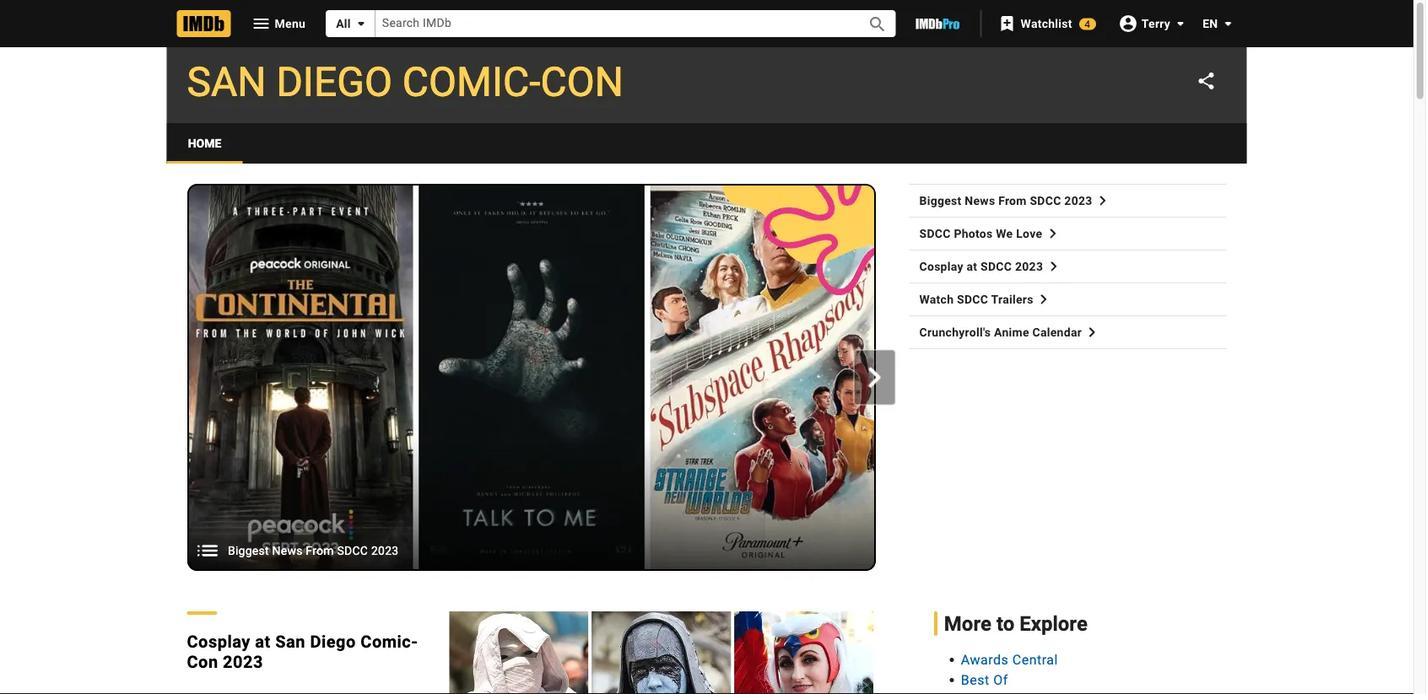 Task type: locate. For each thing, give the bounding box(es) containing it.
arrow drop down image right terry
[[1218, 14, 1239, 34]]

All search field
[[326, 10, 896, 37]]

more to explore
[[944, 612, 1088, 636]]

awards central link
[[961, 652, 1058, 668]]

2023
[[223, 652, 263, 672]]

1 horizontal spatial arrow drop down image
[[1218, 14, 1239, 34]]

terry button
[[1110, 8, 1191, 39]]

central
[[1013, 652, 1058, 668]]

group
[[449, 612, 873, 695]]

arrow drop down image
[[1171, 13, 1191, 34], [1218, 14, 1239, 34]]

None field
[[375, 10, 849, 37]]

arrow drop down image inside the en button
[[1218, 14, 1239, 34]]

4
[[1085, 18, 1091, 30]]

arrow drop down image left en
[[1171, 13, 1191, 34]]

con
[[541, 58, 624, 106]]

home
[[188, 136, 221, 150]]

con
[[187, 652, 218, 672]]

of
[[994, 672, 1008, 688]]

cosplay
[[187, 632, 251, 652]]

Search IMDb text field
[[375, 10, 849, 37]]

awards central best of
[[961, 652, 1058, 688]]

menu
[[275, 16, 306, 30]]

arrow drop down image inside terry button
[[1171, 13, 1191, 34]]

san diego comic-con
[[187, 58, 624, 106]]

diego
[[276, 58, 392, 106]]

production art image
[[449, 612, 873, 695]]

home tab list
[[167, 123, 1247, 164]]

cosplay at san diego comic- con 2023
[[187, 632, 418, 672]]

account circle image
[[1118, 13, 1138, 34]]

arrow drop down image
[[351, 14, 371, 34]]

to
[[997, 612, 1015, 636]]

0 horizontal spatial arrow drop down image
[[1171, 13, 1191, 34]]

best of link
[[961, 672, 1008, 688]]

san
[[187, 58, 266, 106]]

terry
[[1142, 16, 1171, 30]]



Task type: describe. For each thing, give the bounding box(es) containing it.
watchlist image
[[997, 14, 1018, 34]]

home image
[[177, 10, 231, 37]]

submit search image
[[868, 14, 888, 34]]

en button
[[1189, 8, 1239, 39]]

san diego comic-con link
[[187, 58, 624, 106]]

at
[[255, 632, 271, 652]]

watchlist
[[1021, 16, 1073, 30]]

en
[[1203, 16, 1218, 30]]

best
[[961, 672, 990, 688]]

more
[[944, 612, 992, 636]]

all button
[[326, 10, 375, 37]]

diego
[[310, 632, 356, 652]]

menu button
[[238, 10, 319, 37]]

explore
[[1020, 612, 1088, 636]]

comic-
[[361, 632, 418, 652]]

menu image
[[251, 14, 271, 34]]

none field inside all search box
[[375, 10, 849, 37]]

all
[[336, 16, 351, 30]]

san
[[275, 632, 306, 652]]

comic-
[[402, 58, 541, 106]]

share on social media image
[[1196, 71, 1217, 91]]

awards
[[961, 652, 1009, 668]]

home link
[[167, 123, 243, 164]]



Task type: vqa. For each thing, say whether or not it's contained in the screenshot.
field
yes



